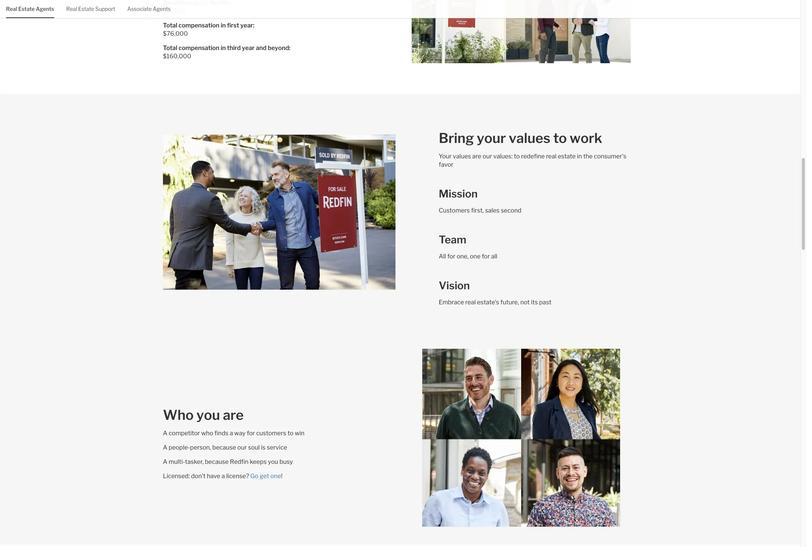 Task type: locate. For each thing, give the bounding box(es) containing it.
compensation down "total compensation in first year: $76,000" at the left top of page
[[179, 44, 220, 52]]

1 horizontal spatial estate
[[78, 6, 94, 12]]

one right get
[[271, 473, 281, 480]]

1 horizontal spatial for
[[448, 253, 456, 260]]

in for third
[[221, 44, 226, 52]]

estate's
[[477, 299, 500, 306]]

values up redefine
[[509, 130, 551, 146]]

0 horizontal spatial to
[[288, 430, 294, 437]]

1 vertical spatial to
[[514, 153, 520, 160]]

vision
[[439, 279, 470, 292]]

0 horizontal spatial one
[[271, 473, 281, 480]]

1 horizontal spatial you
[[268, 459, 278, 466]]

0 horizontal spatial real
[[466, 299, 476, 306]]

to left win
[[288, 430, 294, 437]]

i'm a broken image (wow, deep) image
[[412, 0, 631, 63]]

in
[[221, 22, 226, 29], [221, 44, 226, 52], [577, 153, 582, 160]]

0 horizontal spatial estate
[[18, 6, 35, 12]]

in left first
[[221, 22, 226, 29]]

are
[[473, 153, 482, 160], [223, 407, 244, 424]]

1 vertical spatial values
[[453, 153, 471, 160]]

0 horizontal spatial are
[[223, 407, 244, 424]]

total compensation in first year: $76,000
[[163, 22, 255, 37]]

are down your
[[473, 153, 482, 160]]

0 horizontal spatial a
[[222, 473, 225, 480]]

mission
[[439, 188, 478, 200]]

a competitor who finds a way for customers to win
[[163, 430, 305, 437]]

!
[[281, 473, 283, 480]]

2 horizontal spatial to
[[554, 130, 567, 146]]

real inside the 'real estate agents' link
[[6, 6, 17, 12]]

2 agents from the left
[[153, 6, 171, 12]]

a left people-
[[163, 444, 167, 452]]

total up $76,000
[[163, 22, 177, 29]]

keeps
[[250, 459, 267, 466]]

you up the who
[[197, 407, 220, 424]]

compensation up $76,000
[[179, 22, 220, 29]]

3 a from the top
[[163, 459, 167, 466]]

1 horizontal spatial a
[[230, 430, 233, 437]]

because down the finds
[[213, 444, 236, 452]]

agents
[[36, 6, 54, 12], [153, 6, 171, 12]]

values
[[509, 130, 551, 146], [453, 153, 471, 160]]

0 horizontal spatial agents
[[36, 6, 54, 12]]

because up have
[[205, 459, 229, 466]]

in left the in the right top of the page
[[577, 153, 582, 160]]

2 vertical spatial a
[[163, 459, 167, 466]]

competitor
[[169, 430, 200, 437]]

1 vertical spatial in
[[221, 44, 226, 52]]

total inside "total compensation in first year: $76,000"
[[163, 22, 177, 29]]

your
[[477, 130, 506, 146]]

0 vertical spatial a
[[230, 430, 233, 437]]

service
[[267, 444, 287, 452]]

2 compensation from the top
[[179, 44, 220, 52]]

one
[[470, 253, 481, 260], [271, 473, 281, 480]]

a left competitor
[[163, 430, 167, 437]]

1 horizontal spatial real
[[546, 153, 557, 160]]

1 horizontal spatial our
[[483, 153, 492, 160]]

0 vertical spatial values
[[509, 130, 551, 146]]

soul
[[248, 444, 260, 452]]

1 horizontal spatial to
[[514, 153, 520, 160]]

2 total from the top
[[163, 44, 177, 52]]

in inside "total compensation in first year: $76,000"
[[221, 22, 226, 29]]

you
[[197, 407, 220, 424], [268, 459, 278, 466]]

support
[[95, 6, 115, 12]]

our left soul
[[238, 444, 247, 452]]

don't
[[191, 473, 206, 480]]

1 horizontal spatial values
[[509, 130, 551, 146]]

0 vertical spatial in
[[221, 22, 226, 29]]

bring
[[439, 130, 474, 146]]

1 total from the top
[[163, 22, 177, 29]]

busy
[[280, 459, 293, 466]]

1 vertical spatial you
[[268, 459, 278, 466]]

1 a from the top
[[163, 430, 167, 437]]

0 vertical spatial total
[[163, 22, 177, 29]]

our inside your values are our values: to redefine real estate in the consumer's favor
[[483, 153, 492, 160]]

embrace
[[439, 299, 464, 306]]

real estate agents link
[[6, 0, 54, 17]]

0 horizontal spatial values
[[453, 153, 471, 160]]

1 real from the left
[[6, 6, 17, 12]]

real
[[546, 153, 557, 160], [466, 299, 476, 306]]

to inside your values are our values: to redefine real estate in the consumer's favor
[[514, 153, 520, 160]]

who you are
[[163, 407, 244, 424]]

team
[[439, 233, 467, 246]]

1 vertical spatial our
[[238, 444, 247, 452]]

are inside your values are our values: to redefine real estate in the consumer's favor
[[473, 153, 482, 160]]

2 real from the left
[[66, 6, 77, 12]]

have
[[207, 473, 220, 480]]

to right values:
[[514, 153, 520, 160]]

0 vertical spatial our
[[483, 153, 492, 160]]

1 vertical spatial because
[[205, 459, 229, 466]]

1 vertical spatial one
[[271, 473, 281, 480]]

0 vertical spatial real
[[546, 153, 557, 160]]

person,
[[190, 444, 211, 452]]

a right have
[[222, 473, 225, 480]]

our
[[483, 153, 492, 160], [238, 444, 247, 452]]

for right all
[[448, 253, 456, 260]]

0 vertical spatial a
[[163, 430, 167, 437]]

total
[[163, 22, 177, 29], [163, 44, 177, 52]]

associate agents
[[127, 6, 171, 12]]

0 horizontal spatial our
[[238, 444, 247, 452]]

a
[[163, 430, 167, 437], [163, 444, 167, 452], [163, 459, 167, 466]]

0 vertical spatial to
[[554, 130, 567, 146]]

1 vertical spatial total
[[163, 44, 177, 52]]

2 a from the top
[[163, 444, 167, 452]]

1 compensation from the top
[[179, 22, 220, 29]]

real
[[6, 6, 17, 12], [66, 6, 77, 12]]

total for total compensation in first year: $76,000
[[163, 22, 177, 29]]

estate for agents
[[18, 6, 35, 12]]

to up estate
[[554, 130, 567, 146]]

estate for support
[[78, 6, 94, 12]]

customers
[[256, 430, 286, 437]]

1 horizontal spatial real
[[66, 6, 77, 12]]

0 vertical spatial compensation
[[179, 22, 220, 29]]

first
[[227, 22, 239, 29]]

1 horizontal spatial one
[[470, 253, 481, 260]]

for right way
[[247, 430, 255, 437]]

1 vertical spatial compensation
[[179, 44, 220, 52]]

you left busy
[[268, 459, 278, 466]]

a for a multi-tasker, because redfin keeps you busy
[[163, 459, 167, 466]]

estate
[[18, 6, 35, 12], [78, 6, 94, 12]]

compensation inside the total compensation in third year and beyond: $160,000
[[179, 44, 220, 52]]

1 estate from the left
[[18, 6, 35, 12]]

your values are our values: to redefine real estate in the consumer's favor
[[439, 153, 627, 168]]

in left third
[[221, 44, 226, 52]]

are up "a competitor who finds a way for customers to win"
[[223, 407, 244, 424]]

real for real estate agents
[[6, 6, 17, 12]]

for left all
[[482, 253, 490, 260]]

work
[[570, 130, 603, 146]]

total inside the total compensation in third year and beyond: $160,000
[[163, 44, 177, 52]]

0 vertical spatial because
[[213, 444, 236, 452]]

finds
[[215, 430, 229, 437]]

to
[[554, 130, 567, 146], [514, 153, 520, 160], [288, 430, 294, 437]]

people-
[[169, 444, 190, 452]]

license?
[[226, 473, 249, 480]]

compensation
[[179, 22, 220, 29], [179, 44, 220, 52]]

future,
[[501, 299, 519, 306]]

because
[[213, 444, 236, 452], [205, 459, 229, 466]]

third
[[227, 44, 241, 52]]

licensed:
[[163, 473, 190, 480]]

because for our
[[213, 444, 236, 452]]

our left values:
[[483, 153, 492, 160]]

1 horizontal spatial are
[[473, 153, 482, 160]]

2 estate from the left
[[78, 6, 94, 12]]

1 vertical spatial a
[[163, 444, 167, 452]]

values right "your"
[[453, 153, 471, 160]]

who
[[201, 430, 213, 437]]

a multi-tasker, because redfin keeps you busy
[[163, 459, 293, 466]]

go
[[251, 473, 259, 480]]

a
[[230, 430, 233, 437], [222, 473, 225, 480]]

1 vertical spatial are
[[223, 407, 244, 424]]

because for redfin
[[205, 459, 229, 466]]

0 vertical spatial one
[[470, 253, 481, 260]]

2 vertical spatial in
[[577, 153, 582, 160]]

real inside real estate support link
[[66, 6, 77, 12]]

real estate support
[[66, 6, 115, 12]]

real estate support link
[[66, 0, 115, 17]]

0 horizontal spatial real
[[6, 6, 17, 12]]

a left way
[[230, 430, 233, 437]]

for
[[448, 253, 456, 260], [482, 253, 490, 260], [247, 430, 255, 437]]

embrace real estate's future, not its past
[[439, 299, 552, 306]]

0 vertical spatial you
[[197, 407, 220, 424]]

its
[[531, 299, 538, 306]]

real left estate's
[[466, 299, 476, 306]]

real for real estate support
[[66, 6, 77, 12]]

compensation inside "total compensation in first year: $76,000"
[[179, 22, 220, 29]]

in inside the total compensation in third year and beyond: $160,000
[[221, 44, 226, 52]]

real left estate
[[546, 153, 557, 160]]

in for first
[[221, 22, 226, 29]]

1 vertical spatial real
[[466, 299, 476, 306]]

0 vertical spatial are
[[473, 153, 482, 160]]

total up $160,000
[[163, 44, 177, 52]]

1 horizontal spatial agents
[[153, 6, 171, 12]]

one right one,
[[470, 253, 481, 260]]

a left "multi-"
[[163, 459, 167, 466]]

past
[[540, 299, 552, 306]]



Task type: describe. For each thing, give the bounding box(es) containing it.
one,
[[457, 253, 469, 260]]

1 agents from the left
[[36, 6, 54, 12]]

consumer's
[[594, 153, 627, 160]]

a for a people-person, because our soul is service
[[163, 444, 167, 452]]

redfin
[[230, 459, 249, 466]]

total for total compensation in third year and beyond: $160,000
[[163, 44, 177, 52]]

beyond:
[[268, 44, 291, 52]]

values:
[[494, 153, 513, 160]]

your
[[439, 153, 452, 160]]

redefine
[[522, 153, 545, 160]]

real inside your values are our values: to redefine real estate in the consumer's favor
[[546, 153, 557, 160]]

sales
[[485, 207, 500, 214]]

in inside your values are our values: to redefine real estate in the consumer's favor
[[577, 153, 582, 160]]

licensed: don't have a license? go get one !
[[163, 473, 283, 480]]

favor
[[439, 161, 454, 168]]

0 horizontal spatial you
[[197, 407, 220, 424]]

0 horizontal spatial for
[[247, 430, 255, 437]]

get
[[260, 473, 269, 480]]

grid of smiling agents image
[[423, 349, 621, 527]]

2 horizontal spatial for
[[482, 253, 490, 260]]

a people-person, because our soul is service
[[163, 444, 287, 452]]

a for a competitor who finds a way for customers to win
[[163, 430, 167, 437]]

compensation for $160,000
[[179, 44, 220, 52]]

2 vertical spatial to
[[288, 430, 294, 437]]

1 vertical spatial a
[[222, 473, 225, 480]]

estate
[[558, 153, 576, 160]]

win
[[295, 430, 305, 437]]

tasker,
[[185, 459, 204, 466]]

real estate agents
[[6, 6, 54, 12]]

who
[[163, 407, 194, 424]]

all
[[492, 253, 498, 260]]

way
[[234, 430, 246, 437]]

all for one, one for all
[[439, 253, 498, 260]]

bring your values to work
[[439, 130, 603, 146]]

year:
[[241, 22, 255, 29]]

second
[[501, 207, 522, 214]]

go get one link
[[251, 473, 281, 480]]

associate agents link
[[127, 0, 171, 17]]

compensation for $76,000
[[179, 22, 220, 29]]

first,
[[471, 207, 484, 214]]

and
[[256, 44, 267, 52]]

total compensation in third year and beyond: $160,000
[[163, 44, 291, 60]]

are for values
[[473, 153, 482, 160]]

customers first, sales second
[[439, 207, 522, 214]]

$160,000
[[163, 53, 191, 60]]

multi-
[[169, 459, 185, 466]]

redfin agent working with clients image
[[163, 135, 396, 290]]

all
[[439, 253, 446, 260]]

customers
[[439, 207, 470, 214]]

not
[[521, 299, 530, 306]]

$11,000
[[163, 8, 186, 15]]

year
[[242, 44, 255, 52]]

the
[[584, 153, 593, 160]]

is
[[261, 444, 266, 452]]

associate
[[127, 6, 152, 12]]

$76,000
[[163, 30, 188, 37]]

values inside your values are our values: to redefine real estate in the consumer's favor
[[453, 153, 471, 160]]

are for you
[[223, 407, 244, 424]]

agents inside 'link'
[[153, 6, 171, 12]]



Task type: vqa. For each thing, say whether or not it's contained in the screenshot.
second
yes



